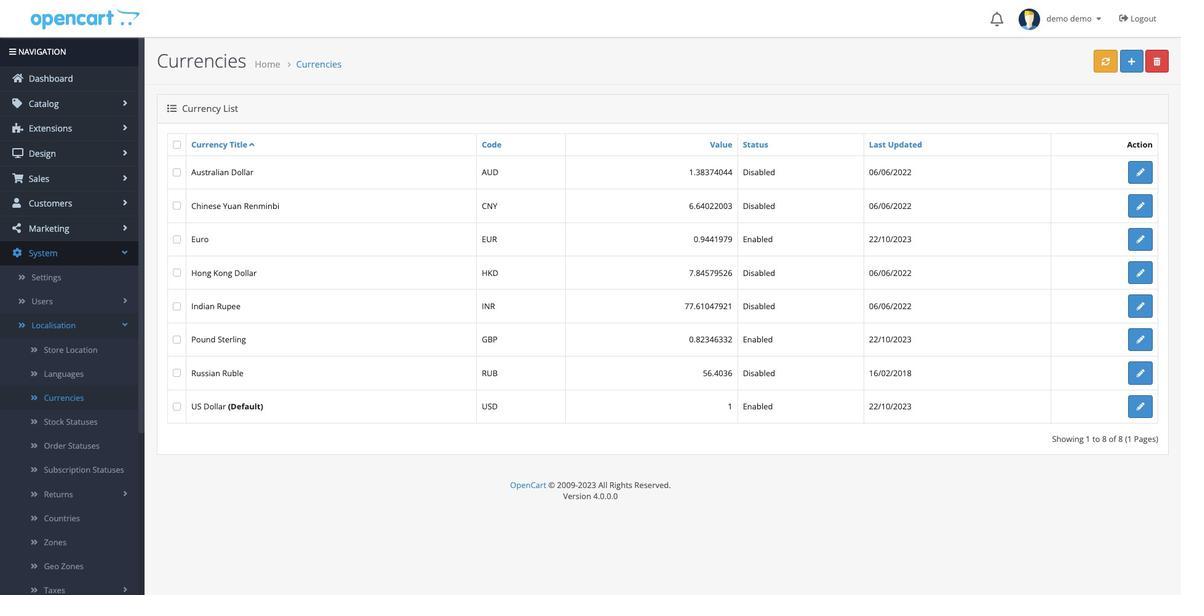 Task type: vqa. For each thing, say whether or not it's contained in the screenshot.
Latest
no



Task type: locate. For each thing, give the bounding box(es) containing it.
currency up australian
[[191, 139, 228, 150]]

disabled right 56.4036
[[743, 368, 776, 379]]

zones
[[44, 537, 67, 548], [61, 561, 84, 573]]

eur
[[482, 234, 497, 245]]

1 vertical spatial 22/10/2023
[[870, 334, 912, 346]]

zones up geo
[[44, 537, 67, 548]]

puzzle piece image
[[12, 123, 23, 133]]

1 down 56.4036
[[728, 401, 733, 413]]

home
[[255, 58, 281, 70]]

russian
[[191, 368, 220, 379]]

order
[[44, 441, 66, 452]]

1 06/06/2022 from the top
[[870, 167, 912, 178]]

0 horizontal spatial 1
[[728, 401, 733, 413]]

1 edit image from the top
[[1137, 169, 1145, 177]]

0 vertical spatial dollar
[[231, 167, 254, 178]]

2 06/06/2022 from the top
[[870, 201, 912, 212]]

dollar right kong
[[235, 268, 257, 279]]

06/06/2022
[[870, 167, 912, 178], [870, 201, 912, 212], [870, 268, 912, 279], [870, 301, 912, 312]]

zones link
[[0, 531, 138, 555]]

currencies right home link
[[296, 58, 342, 70]]

0 vertical spatial zones
[[44, 537, 67, 548]]

1 horizontal spatial 8
[[1119, 434, 1124, 445]]

5 disabled from the top
[[743, 368, 776, 379]]

1 vertical spatial statuses
[[68, 441, 100, 452]]

store location
[[44, 344, 98, 355]]

0 horizontal spatial demo
[[1047, 13, 1069, 24]]

edit image
[[1137, 169, 1145, 177], [1137, 269, 1145, 277], [1137, 303, 1145, 311]]

dollar for australian dollar
[[231, 167, 254, 178]]

2 demo from the left
[[1071, 13, 1092, 24]]

3 edit image from the top
[[1137, 336, 1145, 344]]

1 left to
[[1086, 434, 1091, 445]]

(default)
[[228, 401, 263, 413]]

3 edit image from the top
[[1137, 303, 1145, 311]]

version
[[563, 491, 592, 503]]

5 edit image from the top
[[1137, 403, 1145, 411]]

pound sterling
[[191, 334, 246, 346]]

currency left list at the top left of page
[[182, 102, 221, 115]]

opencart link
[[510, 480, 547, 491]]

06/06/2022 for 1.38374044
[[870, 167, 912, 178]]

statuses right subscription
[[93, 465, 124, 476]]

1 vertical spatial zones
[[61, 561, 84, 573]]

4 disabled from the top
[[743, 301, 776, 312]]

1 enabled from the top
[[743, 234, 773, 245]]

2 horizontal spatial currencies
[[296, 58, 342, 70]]

all
[[599, 480, 608, 491]]

7.84579526
[[690, 268, 733, 279]]

enabled
[[743, 234, 773, 245], [743, 334, 773, 346], [743, 401, 773, 413]]

0 vertical spatial enabled
[[743, 234, 773, 245]]

0 vertical spatial edit image
[[1137, 169, 1145, 177]]

1 8 from the left
[[1103, 434, 1107, 445]]

enabled for 1
[[743, 401, 773, 413]]

chinese
[[191, 201, 221, 212]]

currency title link
[[191, 139, 255, 150]]

0 horizontal spatial 8
[[1103, 434, 1107, 445]]

0 horizontal spatial currencies link
[[0, 386, 138, 411]]

1 disabled from the top
[[743, 167, 776, 178]]

currency
[[182, 102, 221, 115], [191, 139, 228, 150]]

1 edit image from the top
[[1137, 202, 1145, 210]]

demo demo
[[1041, 13, 1095, 24]]

0 vertical spatial currencies link
[[296, 58, 342, 70]]

1 vertical spatial currencies link
[[0, 386, 138, 411]]

2 22/10/2023 from the top
[[870, 334, 912, 346]]

geo zones link
[[0, 555, 138, 579]]

code
[[482, 139, 502, 150]]

currencies link right home link
[[296, 58, 342, 70]]

currencies up 'currency list'
[[157, 48, 246, 73]]

languages
[[44, 368, 84, 380]]

demo right demo demo icon
[[1047, 13, 1069, 24]]

3 22/10/2023 from the top
[[870, 401, 912, 413]]

disabled right 77.61047921
[[743, 301, 776, 312]]

last
[[870, 139, 886, 150]]

russian ruble
[[191, 368, 244, 379]]

showing
[[1053, 434, 1084, 445]]

opencart image
[[29, 7, 140, 30]]

2 vertical spatial statuses
[[93, 465, 124, 476]]

2 vertical spatial 22/10/2023
[[870, 401, 912, 413]]

1 vertical spatial currency
[[191, 139, 228, 150]]

settings link
[[0, 266, 138, 290]]

currency for currency title
[[191, 139, 228, 150]]

06/06/2022 for 7.84579526
[[870, 268, 912, 279]]

1 22/10/2023 from the top
[[870, 234, 912, 245]]

returns link
[[0, 483, 138, 507]]

0 vertical spatial currency
[[182, 102, 221, 115]]

statuses up "order statuses"
[[66, 417, 98, 428]]

currencies link
[[296, 58, 342, 70], [0, 386, 138, 411]]

1 vertical spatial 1
[[1086, 434, 1091, 445]]

4 06/06/2022 from the top
[[870, 301, 912, 312]]

1 vertical spatial enabled
[[743, 334, 773, 346]]

None checkbox
[[173, 141, 181, 149], [173, 236, 181, 244], [173, 269, 181, 277], [173, 303, 181, 311], [173, 336, 181, 344], [173, 370, 181, 378], [173, 141, 181, 149], [173, 236, 181, 244], [173, 269, 181, 277], [173, 303, 181, 311], [173, 336, 181, 344], [173, 370, 181, 378]]

zones inside 'link'
[[44, 537, 67, 548]]

title
[[230, 139, 248, 150]]

currencies link up stock statuses
[[0, 386, 138, 411]]

dollar right us
[[204, 401, 226, 413]]

edit image for 1
[[1137, 403, 1145, 411]]

share alt image
[[12, 223, 23, 233]]

1 horizontal spatial currencies link
[[296, 58, 342, 70]]

statuses for subscription statuses
[[93, 465, 124, 476]]

0.9441979
[[694, 234, 733, 245]]

geo zones
[[44, 561, 84, 573]]

1 horizontal spatial currencies
[[157, 48, 246, 73]]

gbp
[[482, 334, 498, 346]]

disabled for 56.4036
[[743, 368, 776, 379]]

zones right geo
[[61, 561, 84, 573]]

statuses for order statuses
[[68, 441, 100, 452]]

catalog link
[[0, 92, 138, 116]]

rights
[[610, 480, 633, 491]]

2 vertical spatial enabled
[[743, 401, 773, 413]]

yuan
[[223, 201, 242, 212]]

22/10/2023 for 1
[[870, 401, 912, 413]]

euro
[[191, 234, 209, 245]]

3 disabled from the top
[[743, 268, 776, 279]]

disabled down status link
[[743, 167, 776, 178]]

1
[[728, 401, 733, 413], [1086, 434, 1091, 445]]

06/06/2022 for 77.61047921
[[870, 301, 912, 312]]

disabled right 7.84579526 in the top right of the page
[[743, 268, 776, 279]]

2 disabled from the top
[[743, 201, 776, 212]]

rub
[[482, 368, 498, 379]]

dollar
[[231, 167, 254, 178], [235, 268, 257, 279], [204, 401, 226, 413]]

1 horizontal spatial demo
[[1071, 13, 1092, 24]]

design
[[26, 148, 56, 159]]

sales link
[[0, 167, 138, 191]]

currencies
[[157, 48, 246, 73], [296, 58, 342, 70], [44, 393, 84, 404]]

1 vertical spatial edit image
[[1137, 269, 1145, 277]]

None checkbox
[[173, 169, 181, 177], [173, 202, 181, 210], [173, 403, 181, 411], [173, 169, 181, 177], [173, 202, 181, 210], [173, 403, 181, 411]]

edit image for 56.4036
[[1137, 370, 1145, 378]]

statuses
[[66, 417, 98, 428], [68, 441, 100, 452], [93, 465, 124, 476]]

2 vertical spatial edit image
[[1137, 303, 1145, 311]]

0 horizontal spatial currencies
[[44, 393, 84, 404]]

3 enabled from the top
[[743, 401, 773, 413]]

edit image for 1.38374044
[[1137, 169, 1145, 177]]

sales
[[26, 173, 49, 184]]

8 left (1
[[1119, 434, 1124, 445]]

order statuses
[[44, 441, 100, 452]]

0 vertical spatial 22/10/2023
[[870, 234, 912, 245]]

statuses up "subscription statuses"
[[68, 441, 100, 452]]

design link
[[0, 142, 138, 166]]

4 edit image from the top
[[1137, 370, 1145, 378]]

2 8 from the left
[[1119, 434, 1124, 445]]

2 edit image from the top
[[1137, 269, 1145, 277]]

6.64022003
[[690, 201, 733, 212]]

©
[[549, 480, 555, 491]]

pages)
[[1135, 434, 1159, 445]]

2 vertical spatial dollar
[[204, 401, 226, 413]]

edit image for 7.84579526
[[1137, 269, 1145, 277]]

rupee
[[217, 301, 241, 312]]

demo demo image
[[1019, 9, 1041, 30]]

countries link
[[0, 507, 138, 531]]

3 06/06/2022 from the top
[[870, 268, 912, 279]]

sterling
[[218, 334, 246, 346]]

edit image
[[1137, 202, 1145, 210], [1137, 236, 1145, 244], [1137, 336, 1145, 344], [1137, 370, 1145, 378], [1137, 403, 1145, 411]]

disabled for 1.38374044
[[743, 167, 776, 178]]

8 left of
[[1103, 434, 1107, 445]]

action
[[1128, 139, 1153, 150]]

statuses for stock statuses
[[66, 417, 98, 428]]

2 enabled from the top
[[743, 334, 773, 346]]

desktop image
[[12, 148, 23, 158]]

edit image for 0.9441979
[[1137, 236, 1145, 244]]

currency list
[[180, 102, 238, 115]]

stock statuses link
[[0, 411, 138, 435]]

8
[[1103, 434, 1107, 445], [1119, 434, 1124, 445]]

0 vertical spatial statuses
[[66, 417, 98, 428]]

4.0.0.0
[[594, 491, 618, 503]]

enabled for 0.82346332
[[743, 334, 773, 346]]

demo left caret down icon
[[1071, 13, 1092, 24]]

dollar down title
[[231, 167, 254, 178]]

localisation link
[[0, 314, 138, 338]]

2 edit image from the top
[[1137, 236, 1145, 244]]

delete image
[[1154, 58, 1161, 66]]

disabled right "6.64022003"
[[743, 201, 776, 212]]

stock
[[44, 417, 64, 428]]

value link
[[710, 139, 733, 150]]

currencies down languages
[[44, 393, 84, 404]]

22/10/2023 for 0.82346332
[[870, 334, 912, 346]]

subscription
[[44, 465, 91, 476]]

status link
[[743, 139, 769, 150]]



Task type: describe. For each thing, give the bounding box(es) containing it.
geo
[[44, 561, 59, 573]]

customers
[[26, 198, 72, 209]]

disabled for 6.64022003
[[743, 201, 776, 212]]

hkd
[[482, 268, 499, 279]]

sign out alt image
[[1120, 14, 1129, 23]]

last updated
[[870, 139, 923, 150]]

kong
[[213, 268, 232, 279]]

australian dollar
[[191, 167, 254, 178]]

navigation
[[16, 46, 66, 57]]

list image
[[167, 104, 177, 113]]

users link
[[0, 290, 138, 314]]

2023
[[578, 480, 597, 491]]

ruble
[[222, 368, 244, 379]]

list
[[223, 102, 238, 115]]

cog image
[[12, 248, 23, 258]]

shopping cart image
[[12, 173, 23, 183]]

catalog
[[26, 98, 59, 109]]

us
[[191, 401, 202, 413]]

1 demo from the left
[[1047, 13, 1069, 24]]

reserved.
[[635, 480, 671, 491]]

extensions
[[26, 123, 72, 134]]

us dollar (default)
[[191, 401, 263, 413]]

indian
[[191, 301, 215, 312]]

hong
[[191, 268, 211, 279]]

logout link
[[1111, 0, 1169, 37]]

countries
[[44, 513, 80, 524]]

store location link
[[0, 338, 138, 362]]

currency title
[[191, 139, 248, 150]]

caret down image
[[1095, 15, 1105, 23]]

subscription statuses
[[44, 465, 124, 476]]

logout
[[1131, 13, 1157, 24]]

56.4036
[[703, 368, 733, 379]]

indian rupee
[[191, 301, 241, 312]]

refresh image
[[1102, 58, 1110, 66]]

edit image for 77.61047921
[[1137, 303, 1145, 311]]

subscription statuses link
[[0, 459, 138, 483]]

returns
[[44, 489, 73, 500]]

tag image
[[12, 98, 23, 108]]

16/02/2018
[[870, 368, 912, 379]]

order statuses link
[[0, 435, 138, 459]]

pound
[[191, 334, 216, 346]]

chinese yuan renminbi
[[191, 201, 280, 212]]

user image
[[12, 198, 23, 208]]

cny
[[482, 201, 498, 212]]

add new image
[[1129, 58, 1136, 66]]

system link
[[0, 241, 138, 266]]

1 vertical spatial dollar
[[235, 268, 257, 279]]

0 vertical spatial 1
[[728, 401, 733, 413]]

inr
[[482, 301, 495, 312]]

06/06/2022 for 6.64022003
[[870, 201, 912, 212]]

settings
[[32, 272, 61, 283]]

extensions link
[[0, 117, 138, 141]]

opencart
[[510, 480, 547, 491]]

1 horizontal spatial 1
[[1086, 434, 1091, 445]]

bell image
[[991, 12, 1004, 26]]

edit image for 0.82346332
[[1137, 336, 1145, 344]]

2009-
[[557, 480, 578, 491]]

disabled for 77.61047921
[[743, 301, 776, 312]]

bars image
[[9, 48, 16, 56]]

home image
[[12, 73, 23, 83]]

stock statuses
[[44, 417, 98, 428]]

updated
[[888, 139, 923, 150]]

dollar for us dollar (default)
[[204, 401, 226, 413]]

marketing
[[26, 223, 69, 234]]

enabled for 0.9441979
[[743, 234, 773, 245]]

22/10/2023 for 0.9441979
[[870, 234, 912, 245]]

marketing link
[[0, 217, 138, 241]]

(1
[[1126, 434, 1133, 445]]

code link
[[482, 139, 502, 150]]

1.38374044
[[690, 167, 733, 178]]

dashboard
[[26, 73, 73, 84]]

value
[[710, 139, 733, 150]]

hong kong dollar
[[191, 268, 257, 279]]

edit image for 6.64022003
[[1137, 202, 1145, 210]]

demo demo link
[[1013, 0, 1111, 37]]

location
[[66, 344, 98, 355]]

currency for currency list
[[182, 102, 221, 115]]

users
[[32, 296, 53, 307]]

opencart © 2009-2023 all rights reserved. version 4.0.0.0
[[510, 480, 671, 503]]

home link
[[255, 58, 281, 70]]

system
[[26, 248, 58, 259]]

of
[[1109, 434, 1117, 445]]

languages link
[[0, 362, 138, 386]]

disabled for 7.84579526
[[743, 268, 776, 279]]

to
[[1093, 434, 1101, 445]]

last updated link
[[870, 139, 923, 150]]

status
[[743, 139, 769, 150]]

dashboard link
[[0, 67, 138, 91]]

store
[[44, 344, 64, 355]]

australian
[[191, 167, 229, 178]]

usd
[[482, 401, 498, 413]]



